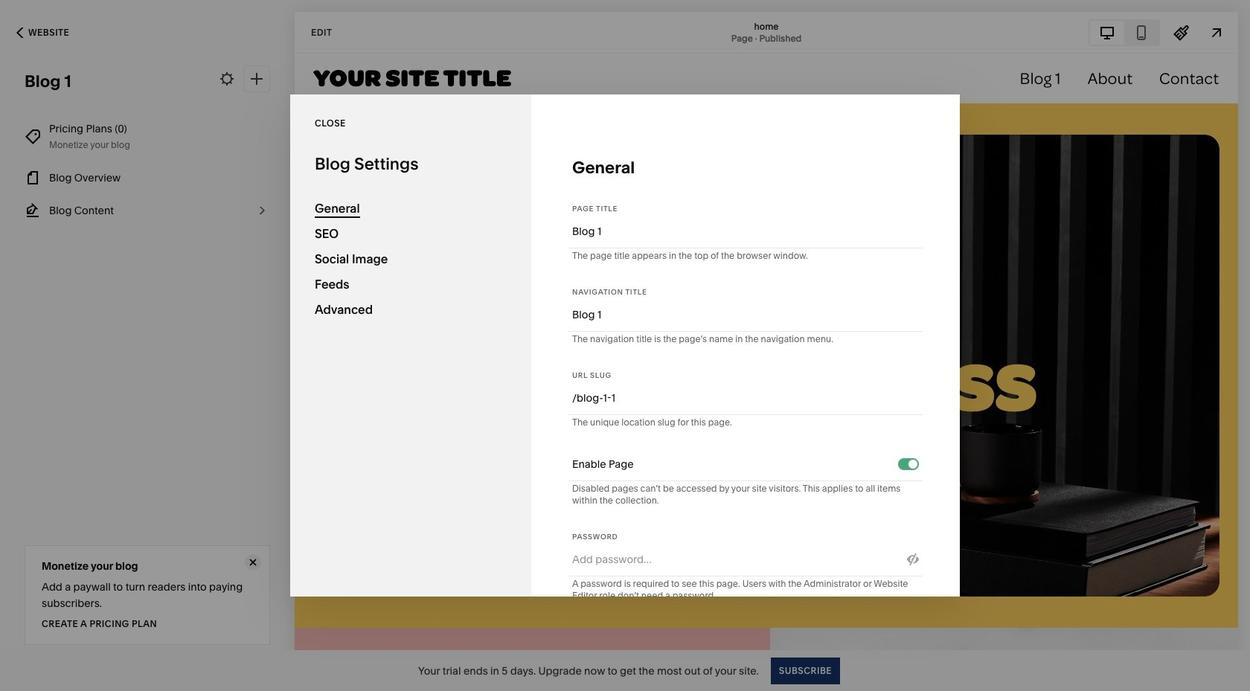 Task type: describe. For each thing, give the bounding box(es) containing it.
plus image
[[249, 71, 265, 87]]

page image
[[25, 170, 41, 186]]

Navigation Title text field
[[572, 298, 919, 331]]

blog image
[[25, 202, 41, 219]]

URL Slug text field
[[577, 382, 919, 414]]

Page Title text field
[[572, 215, 919, 248]]

Password password field
[[572, 543, 899, 576]]



Task type: vqa. For each thing, say whether or not it's contained in the screenshot.
search image
no



Task type: locate. For each thing, give the bounding box(es) containing it.
cross small image
[[245, 554, 261, 571]]

tab list
[[1090, 20, 1159, 44]]

passwordhide icon image
[[907, 554, 919, 565]]

settings image
[[219, 71, 235, 87]]

site preview image
[[1208, 24, 1225, 41]]

mobile image
[[1133, 24, 1150, 41]]

tag image
[[25, 129, 41, 145]]

dialog
[[290, 94, 960, 602]]

chevron small right image
[[254, 202, 270, 219]]

desktop image
[[1099, 24, 1115, 41]]

style image
[[1173, 24, 1190, 41]]



